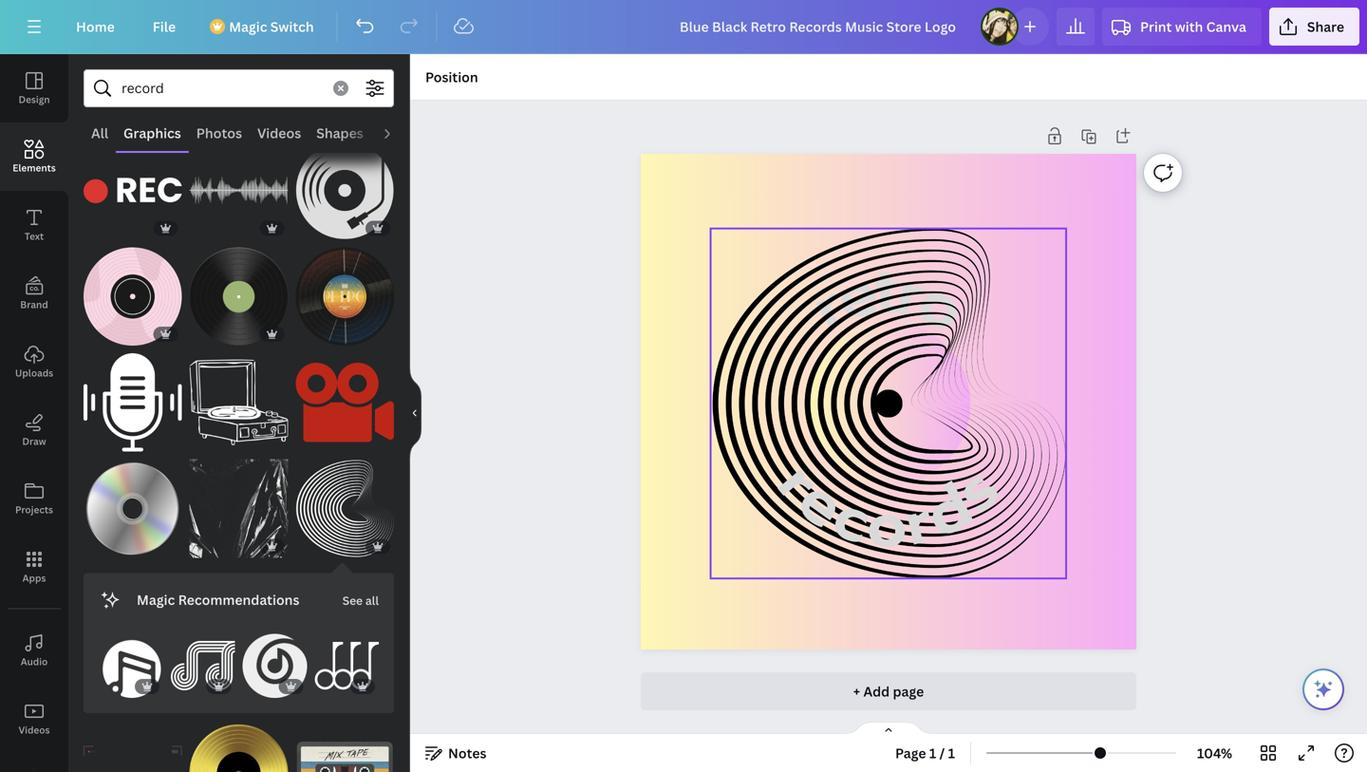 Task type: vqa. For each thing, say whether or not it's contained in the screenshot.
Create to the bottom
no



Task type: describe. For each thing, give the bounding box(es) containing it.
page 1 / 1
[[896, 744, 956, 762]]

rec image
[[84, 141, 182, 240]]

c
[[821, 469, 884, 569]]

print with canva
[[1141, 18, 1247, 36]]

projects button
[[0, 464, 68, 533]]

share
[[1308, 18, 1345, 36]]

0 horizontal spatial videos button
[[0, 685, 68, 753]]

uploads button
[[0, 328, 68, 396]]

add
[[864, 682, 890, 701]]

all
[[366, 593, 379, 608]]

hide image
[[409, 368, 422, 459]]

2 vinyl record image from the left
[[190, 247, 288, 346]]

notes
[[448, 744, 487, 762]]

s
[[933, 446, 1021, 534]]

apps
[[22, 572, 46, 585]]

print
[[1141, 18, 1172, 36]]

organic vinyl record sleeves and labels red, blue and yellow hippie image
[[296, 247, 394, 346]]

file
[[153, 18, 176, 36]]

104% button
[[1185, 738, 1246, 768]]

with
[[1176, 18, 1204, 36]]

design
[[18, 93, 50, 106]]

104%
[[1198, 744, 1233, 762]]

show pages image
[[843, 721, 935, 736]]

0 horizontal spatial audio button
[[0, 616, 68, 685]]

apps button
[[0, 533, 68, 601]]

photos
[[196, 124, 242, 142]]

magic for magic switch
[[229, 18, 267, 36]]

design button
[[0, 54, 68, 123]]

video record viewfinder image
[[84, 725, 182, 772]]

uploads
[[15, 367, 53, 379]]

notes button
[[418, 738, 494, 768]]

+ add page
[[854, 682, 924, 701]]

gold vinyl record image
[[190, 725, 288, 772]]

vinyl music record logo image
[[711, 229, 1067, 579]]

main menu bar
[[0, 0, 1368, 54]]

canva
[[1207, 18, 1247, 36]]

1 horizontal spatial videos button
[[250, 115, 309, 151]]

see all button
[[341, 581, 381, 619]]

e
[[780, 454, 864, 552]]

videos inside side panel tab list
[[19, 724, 50, 737]]

+ add page button
[[641, 673, 1137, 710]]

projects
[[15, 503, 53, 516]]

print with canva button
[[1103, 8, 1262, 46]]

file button
[[138, 8, 191, 46]]

audio inside side panel tab list
[[21, 655, 48, 668]]

see all
[[343, 593, 379, 608]]

graphics button
[[116, 115, 189, 151]]



Task type: locate. For each thing, give the bounding box(es) containing it.
magic left recommendations
[[137, 591, 175, 609]]

1 vertical spatial videos
[[19, 724, 50, 737]]

illustration of a cd image
[[84, 459, 182, 558]]

1 horizontal spatial audio button
[[371, 115, 424, 151]]

0 horizontal spatial vinyl record image
[[84, 247, 182, 346]]

audio right shapes button
[[379, 124, 417, 142]]

audio down apps
[[21, 655, 48, 668]]

1
[[930, 744, 937, 762], [949, 744, 956, 762]]

text
[[25, 230, 44, 243]]

magic switch button
[[199, 8, 329, 46]]

page
[[893, 682, 924, 701]]

videos button
[[250, 115, 309, 151], [0, 685, 68, 753]]

vinyl record image
[[84, 247, 182, 346], [190, 247, 288, 346]]

0 vertical spatial audio button
[[371, 115, 424, 151]]

1 horizontal spatial vinyl record image
[[190, 247, 288, 346]]

draw button
[[0, 396, 68, 464]]

switch
[[271, 18, 314, 36]]

text button
[[0, 191, 68, 259]]

audio button right the shapes
[[371, 115, 424, 151]]

audio
[[379, 124, 417, 142], [21, 655, 48, 668]]

magic left the switch
[[229, 18, 267, 36]]

r
[[756, 443, 844, 523], [896, 474, 942, 571]]

audio button down apps
[[0, 616, 68, 685]]

magic inside button
[[229, 18, 267, 36]]

magic for magic recommendations
[[137, 591, 175, 609]]

recommendations
[[178, 591, 300, 609]]

canva assistant image
[[1313, 678, 1336, 701]]

1 vertical spatial magic
[[137, 591, 175, 609]]

1 horizontal spatial videos
[[257, 124, 301, 142]]

plastic wrap texture image
[[190, 459, 288, 558]]

1 left /
[[930, 744, 937, 762]]

share button
[[1270, 8, 1360, 46]]

1 vertical spatial audio
[[21, 655, 48, 668]]

1 right /
[[949, 744, 956, 762]]

shapes
[[316, 124, 364, 142]]

home link
[[61, 8, 130, 46]]

position button
[[418, 62, 486, 92]]

page
[[896, 744, 927, 762]]

photos button
[[189, 115, 250, 151]]

all button
[[84, 115, 116, 151]]

brand button
[[0, 259, 68, 328]]

cassette with retro label as vintage object. image
[[296, 725, 394, 772]]

+
[[854, 682, 861, 701]]

0 vertical spatial magic
[[229, 18, 267, 36]]

1 vertical spatial audio button
[[0, 616, 68, 685]]

video camera icon image
[[296, 353, 394, 452]]

shapes button
[[309, 115, 371, 151]]

d
[[909, 460, 990, 562]]

home
[[76, 18, 115, 36]]

1 horizontal spatial audio
[[379, 124, 417, 142]]

see
[[343, 593, 363, 608]]

1 horizontal spatial 1
[[949, 744, 956, 762]]

1 1 from the left
[[930, 744, 937, 762]]

side panel tab list
[[0, 54, 68, 772]]

draw
[[22, 435, 46, 448]]

magic switch
[[229, 18, 314, 36]]

0 horizontal spatial audio
[[21, 655, 48, 668]]

elements button
[[0, 123, 68, 191]]

magic recommendations
[[137, 591, 300, 609]]

position
[[426, 68, 478, 86]]

0 horizontal spatial r
[[756, 443, 844, 523]]

1 horizontal spatial magic
[[229, 18, 267, 36]]

o
[[866, 478, 909, 573]]

brand
[[20, 298, 48, 311]]

0 vertical spatial audio
[[379, 124, 417, 142]]

1 vertical spatial videos button
[[0, 685, 68, 753]]

0 vertical spatial videos
[[257, 124, 301, 142]]

1 horizontal spatial r
[[896, 474, 942, 571]]

0 horizontal spatial 1
[[930, 744, 937, 762]]

/
[[940, 744, 945, 762]]

all
[[91, 124, 108, 142]]

Design title text field
[[665, 8, 974, 46]]

audio button
[[371, 115, 424, 151], [0, 616, 68, 685]]

Search elements search field
[[122, 70, 322, 106]]

group
[[84, 141, 182, 240], [190, 141, 288, 240], [296, 141, 394, 240], [84, 236, 182, 346], [190, 236, 288, 346], [296, 236, 394, 346], [296, 342, 394, 452], [84, 448, 182, 558], [190, 448, 288, 558], [296, 448, 394, 558], [99, 622, 163, 698], [171, 622, 235, 698], [243, 622, 307, 698], [315, 622, 379, 698], [190, 713, 288, 772], [84, 725, 182, 772], [296, 725, 394, 772]]

0 horizontal spatial magic
[[137, 591, 175, 609]]

0 vertical spatial videos button
[[250, 115, 309, 151]]

graphics
[[124, 124, 181, 142]]

0 horizontal spatial videos
[[19, 724, 50, 737]]

1 vinyl record image from the left
[[84, 247, 182, 346]]

videos
[[257, 124, 301, 142], [19, 724, 50, 737]]

elements
[[13, 161, 56, 174]]

2 1 from the left
[[949, 744, 956, 762]]

magic
[[229, 18, 267, 36], [137, 591, 175, 609]]



